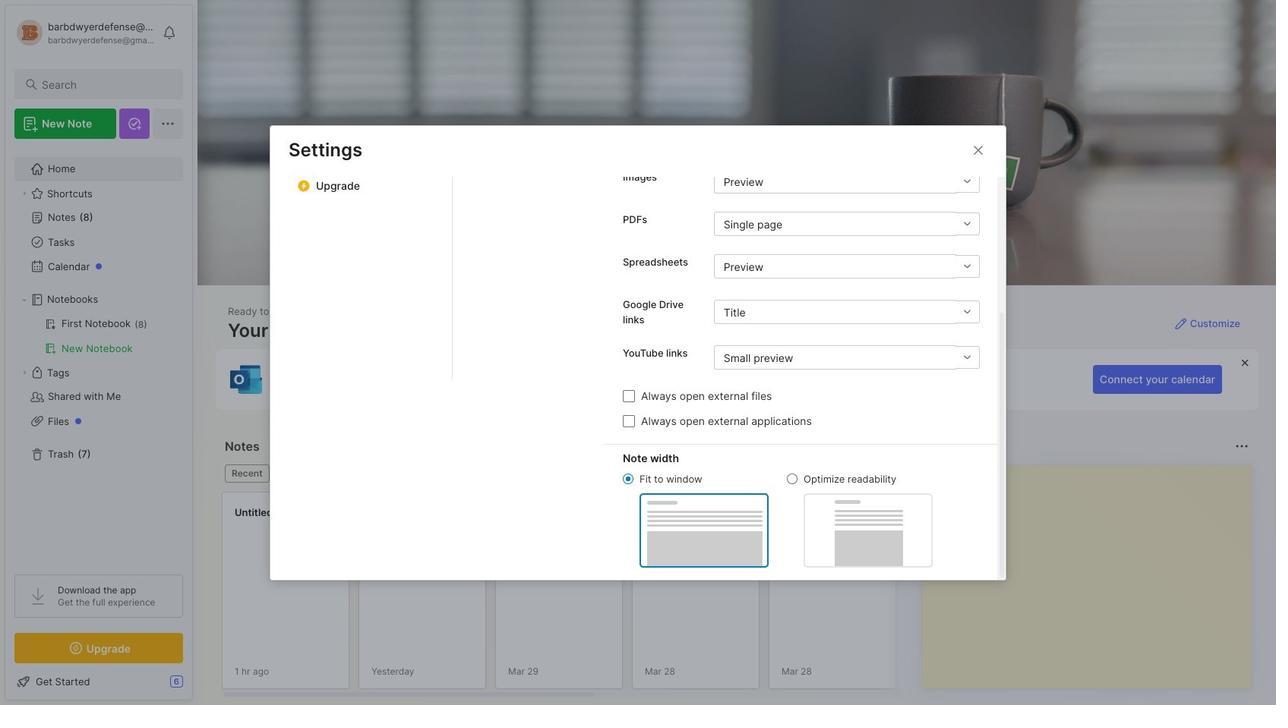Task type: describe. For each thing, give the bounding box(es) containing it.
group inside tree
[[14, 312, 182, 361]]

expand tags image
[[20, 368, 29, 378]]

expand notebooks image
[[20, 296, 29, 305]]

Start writing… text field
[[934, 466, 1251, 677]]

tree inside 'main' "element"
[[5, 148, 192, 561]]



Task type: locate. For each thing, give the bounding box(es) containing it.
Choose default view option for Google Drive links field
[[714, 300, 979, 324]]

close image
[[969, 141, 988, 159]]

tab list
[[453, 0, 605, 379]]

none search field inside 'main' "element"
[[42, 75, 169, 93]]

None search field
[[42, 75, 169, 93]]

Choose default view option for YouTube links field
[[714, 346, 979, 370]]

None radio
[[623, 474, 634, 485], [787, 474, 798, 485], [623, 474, 634, 485], [787, 474, 798, 485]]

tab
[[225, 465, 270, 483]]

Choose default view option for Images field
[[714, 169, 980, 194]]

group
[[14, 312, 182, 361]]

main element
[[0, 0, 198, 706]]

Choose default view option for PDFs field
[[714, 212, 979, 236]]

None checkbox
[[623, 390, 635, 402]]

tree
[[5, 148, 192, 561]]

None checkbox
[[623, 415, 635, 427]]

Search text field
[[42, 77, 169, 92]]

Choose default view option for Spreadsheets field
[[714, 254, 979, 279]]

row group
[[222, 492, 1276, 699]]

option group
[[623, 473, 933, 568]]



Task type: vqa. For each thing, say whether or not it's contained in the screenshot.
choose default view option for images field
yes



